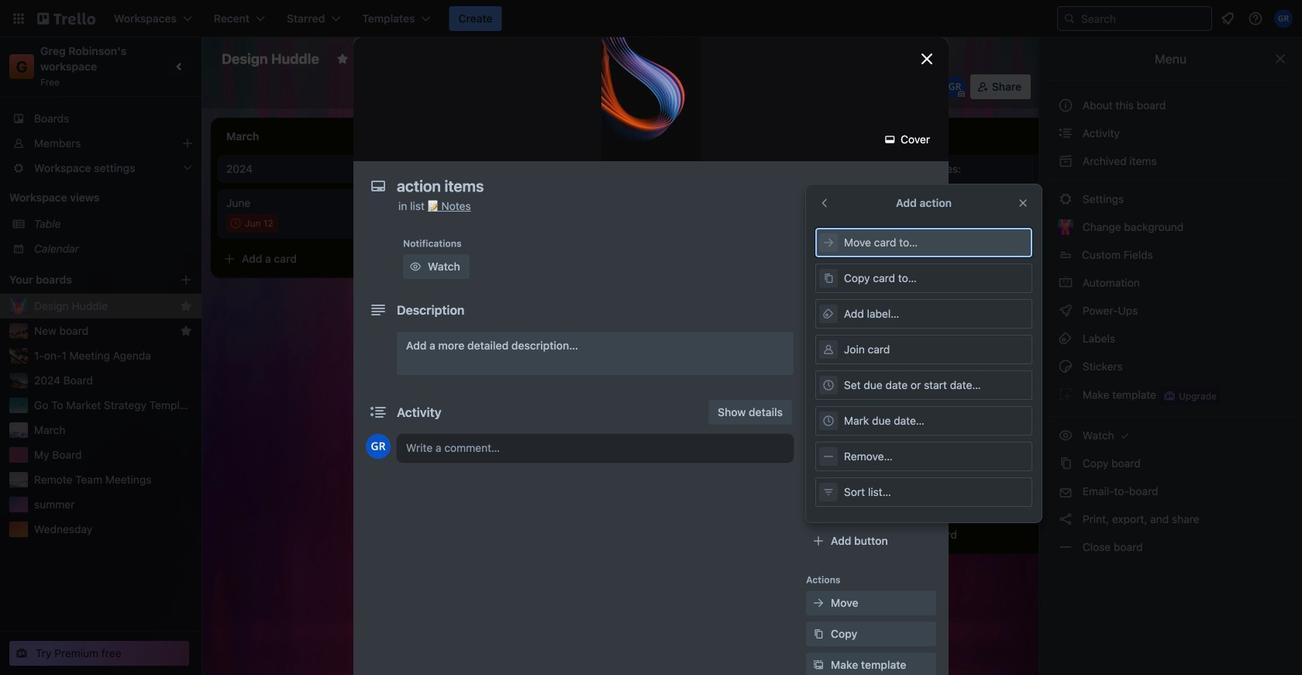 Task type: describe. For each thing, give the bounding box(es) containing it.
0 vertical spatial greg robinson (gregrobinson96) image
[[1274, 9, 1293, 28]]

Write a comment text field
[[397, 434, 794, 462]]

close dialog image
[[918, 50, 936, 68]]

color: sky, title: "people" element
[[446, 276, 477, 282]]

0 notifications image
[[1218, 9, 1237, 28]]

open information menu image
[[1248, 11, 1263, 26]]

1 horizontal spatial greg robinson (gregrobinson96) image
[[611, 360, 629, 378]]

0 horizontal spatial create from template… image
[[397, 253, 409, 265]]

your boards with 10 items element
[[9, 271, 157, 289]]

2 starred icon image from the top
[[180, 325, 192, 337]]

return to previous screen image
[[818, 197, 831, 209]]

Search field
[[1076, 8, 1211, 29]]

add board image
[[180, 274, 192, 286]]

1 starred icon image from the top
[[180, 300, 192, 312]]

close popover image
[[1017, 197, 1029, 209]]

0 horizontal spatial greg robinson (gregrobinson96) image
[[366, 434, 391, 459]]

primary element
[[0, 0, 1302, 37]]



Task type: locate. For each thing, give the bounding box(es) containing it.
color: green, title: none image
[[446, 233, 477, 239]]

2 vertical spatial greg robinson (gregrobinson96) image
[[366, 434, 391, 459]]

star or unstar board image
[[336, 53, 349, 65]]

sm image
[[1058, 126, 1074, 141], [882, 132, 898, 147], [1058, 153, 1074, 169], [1058, 191, 1074, 207], [811, 253, 826, 268], [408, 259, 423, 274], [1117, 428, 1133, 443], [1058, 512, 1074, 527], [1058, 539, 1074, 555], [811, 595, 826, 611], [811, 626, 826, 642], [811, 657, 826, 673]]

1 horizontal spatial create from template… image
[[837, 219, 850, 231]]

0 vertical spatial create from template… image
[[837, 219, 850, 231]]

Board name text field
[[214, 47, 327, 71]]

greg robinson (gregrobinson96) image
[[1274, 9, 1293, 28], [611, 360, 629, 378], [366, 434, 391, 459]]

None text field
[[389, 172, 901, 200]]

starred icon image
[[180, 300, 192, 312], [180, 325, 192, 337]]

create from template… image
[[837, 219, 850, 231], [397, 253, 409, 265]]

None checkbox
[[226, 214, 278, 233], [468, 304, 521, 322], [468, 360, 546, 378], [226, 214, 278, 233], [468, 304, 521, 322], [468, 360, 546, 378]]

0 vertical spatial starred icon image
[[180, 300, 192, 312]]

search image
[[1063, 12, 1076, 25]]

power ups image
[[684, 81, 697, 93]]

sm image
[[1058, 275, 1074, 291], [811, 284, 826, 299], [1058, 303, 1074, 319], [1058, 331, 1074, 346], [1058, 359, 1074, 374], [1058, 387, 1074, 402], [1058, 428, 1074, 443], [1058, 456, 1074, 471]]

1 vertical spatial create from template… image
[[397, 253, 409, 265]]

greg robinson (gregrobinson96) image
[[944, 76, 966, 98]]

2 horizontal spatial greg robinson (gregrobinson96) image
[[1274, 9, 1293, 28]]

1 vertical spatial starred icon image
[[180, 325, 192, 337]]

1 vertical spatial greg robinson (gregrobinson96) image
[[611, 360, 629, 378]]



Task type: vqa. For each thing, say whether or not it's contained in the screenshot.
Close dialog icon
yes



